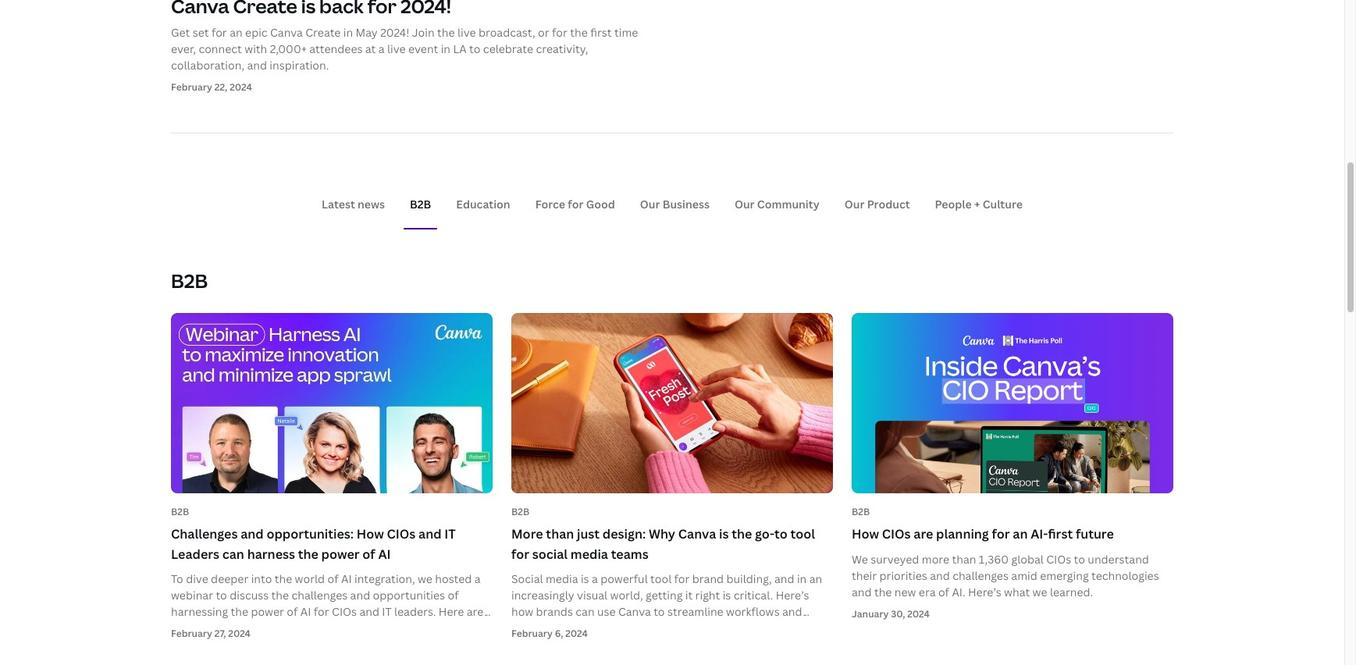 Task type: vqa. For each thing, say whether or not it's contained in the screenshot.


Task type: locate. For each thing, give the bounding box(es) containing it.
0 horizontal spatial than
[[546, 526, 574, 543]]

0 vertical spatial their
[[852, 568, 877, 583]]

our left community
[[735, 197, 755, 212]]

challenges down the 1,360
[[953, 568, 1009, 583]]

to inside social media is a powerful tool for brand building, and in an increasingly visual world, getting it right is critical. here's how brands can use canva to streamline workflows and elevate their content.
[[654, 605, 665, 619]]

how inside the b2b challenges and opportunities: how cios and it leaders can harness the power of ai
[[357, 526, 384, 543]]

0 vertical spatial power
[[321, 546, 360, 563]]

ai
[[378, 546, 391, 563], [341, 572, 352, 587], [300, 605, 311, 619]]

of down hosted
[[448, 588, 459, 603]]

than down planning
[[952, 552, 976, 567]]

people + culture
[[935, 197, 1023, 212]]

an inside get set for an epic canva create in may 2024! join the live broadcast, or for the first time ever,  connect with 2,000+ attendees at a live event in la to celebrate creativity, collaboration, and inspiration. february 22, 2024
[[230, 25, 243, 40]]

is inside b2b more than just design: why canva is the go-to tool for social media teams
[[719, 526, 729, 543]]

than up the social
[[546, 526, 574, 543]]

an right building,
[[809, 572, 822, 587]]

can down the visual at the bottom
[[576, 605, 595, 619]]

0 horizontal spatial how
[[357, 526, 384, 543]]

broadcast,
[[479, 25, 535, 40]]

their inside social media is a powerful tool for brand building, and in an increasingly visual world, getting it right is critical. here's how brands can use canva to streamline workflows and elevate their content.
[[553, 621, 578, 636]]

of up integration,
[[363, 546, 375, 563]]

how
[[357, 526, 384, 543], [852, 526, 879, 543]]

canva right why
[[678, 526, 716, 543]]

1 horizontal spatial challenges
[[953, 568, 1009, 583]]

of inside we surveyed more than 1,360 global cios to understand their priorities and challenges amid emerging technologies and the new era of ai. here's what we learned. january 30, 2024
[[939, 585, 950, 599]]

0 vertical spatial it
[[445, 526, 456, 543]]

attendees
[[310, 42, 363, 56]]

image of tim sheedy from ecostysm, natalie piucco from google australia and robert kawalsky from canva, joining together for a canva cio webinar about harnessing ai to maximize innovation and minimize app sprawl. image
[[171, 313, 493, 494]]

first left future
[[1048, 526, 1073, 543]]

0 vertical spatial can
[[222, 546, 244, 563]]

for
[[212, 25, 227, 40], [552, 25, 568, 40], [568, 197, 584, 212], [992, 526, 1010, 543], [511, 546, 529, 563], [674, 572, 690, 587], [314, 605, 329, 619]]

of inside the b2b challenges and opportunities: how cios and it leaders can harness the power of ai
[[363, 546, 375, 563]]

in left la
[[441, 42, 451, 56]]

our left business
[[640, 197, 660, 212]]

surveyed
[[871, 552, 919, 567]]

their
[[852, 568, 877, 583], [553, 621, 578, 636]]

canva inside social media is a powerful tool for brand building, and in an increasingly visual world, getting it right is critical. here's how brands can use canva to streamline workflows and elevate their content.
[[618, 605, 651, 619]]

an left the ai-
[[1013, 526, 1028, 543]]

1 horizontal spatial power
[[321, 546, 360, 563]]

2024 inside we surveyed more than 1,360 global cios to understand their priorities and challenges amid emerging technologies and the new era of ai. here's what we learned. january 30, 2024
[[907, 607, 930, 621]]

0 horizontal spatial can
[[222, 546, 244, 563]]

here's right ai.
[[968, 585, 1002, 599]]

1 horizontal spatial ai
[[341, 572, 352, 587]]

1 vertical spatial first
[[1048, 526, 1073, 543]]

world
[[295, 572, 325, 587]]

2 horizontal spatial an
[[1013, 526, 1028, 543]]

of left ai.
[[939, 585, 950, 599]]

0 vertical spatial are
[[914, 526, 933, 543]]

here's inside we surveyed more than 1,360 global cios to understand their priorities and challenges amid emerging technologies and the new era of ai. here's what we learned. january 30, 2024
[[968, 585, 1002, 599]]

their inside we surveyed more than 1,360 global cios to understand their priorities and challenges amid emerging technologies and the new era of ai. here's what we learned. january 30, 2024
[[852, 568, 877, 583]]

cios up integration,
[[387, 526, 416, 543]]

powerful
[[601, 572, 648, 587]]

first
[[590, 25, 612, 40], [1048, 526, 1073, 543]]

takeaways.
[[212, 621, 269, 636]]

0 horizontal spatial tool
[[651, 572, 672, 587]]

february for challenges and opportunities: how cios and it leaders can harness the power of ai
[[171, 627, 212, 640]]

2 horizontal spatial our
[[845, 197, 865, 212]]

are right here
[[467, 605, 484, 619]]

canva down the 'world,'
[[618, 605, 651, 619]]

right
[[695, 588, 720, 603]]

1 vertical spatial it
[[382, 605, 392, 619]]

education link
[[456, 197, 510, 212]]

0 vertical spatial media
[[571, 546, 608, 563]]

challenges down world
[[292, 588, 348, 603]]

0 vertical spatial challenges
[[953, 568, 1009, 583]]

deeper
[[211, 572, 249, 587]]

how inside b2b how cios are planning for an ai-first future
[[852, 526, 879, 543]]

the
[[437, 25, 455, 40], [570, 25, 588, 40], [732, 526, 752, 543], [298, 546, 318, 563], [275, 572, 292, 587], [874, 585, 892, 599], [271, 588, 289, 603], [231, 605, 248, 619], [171, 621, 189, 636]]

people + culture link
[[935, 197, 1023, 212]]

the right into on the left of page
[[275, 572, 292, 587]]

at
[[365, 42, 376, 56]]

to dive deeper into the world of ai integration, we hosted a webinar to discuss the challenges and opportunities of harnessing the power of ai for cios and it leaders. here are the top takeaways.
[[171, 572, 484, 636]]

cios
[[387, 526, 416, 543], [882, 526, 911, 543], [1047, 552, 1072, 567], [332, 605, 357, 619]]

february 27, 2024
[[171, 627, 251, 640]]

elevate
[[511, 621, 550, 636]]

0 horizontal spatial a
[[378, 42, 385, 56]]

the left go-
[[732, 526, 752, 543]]

power down "discuss"
[[251, 605, 284, 619]]

live down 2024!
[[387, 42, 406, 56]]

priorities
[[880, 568, 928, 583]]

the inside we surveyed more than 1,360 global cios to understand their priorities and challenges amid emerging technologies and the new era of ai. here's what we learned. january 30, 2024
[[874, 585, 892, 599]]

it
[[445, 526, 456, 543], [382, 605, 392, 619]]

with
[[245, 42, 267, 56]]

2 vertical spatial an
[[809, 572, 822, 587]]

1 horizontal spatial a
[[475, 572, 481, 587]]

2 horizontal spatial in
[[797, 572, 807, 587]]

february
[[171, 81, 212, 94], [171, 627, 212, 640], [511, 627, 553, 640]]

live
[[458, 25, 476, 40], [387, 42, 406, 56]]

an inside social media is a powerful tool for brand building, and in an increasingly visual world, getting it right is critical. here's how brands can use canva to streamline workflows and elevate their content.
[[809, 572, 822, 587]]

1 horizontal spatial than
[[952, 552, 976, 567]]

0 horizontal spatial in
[[343, 25, 353, 40]]

an left epic
[[230, 25, 243, 40]]

the up la
[[437, 25, 455, 40]]

for up the 1,360
[[992, 526, 1010, 543]]

0 horizontal spatial an
[[230, 25, 243, 40]]

0 vertical spatial is
[[719, 526, 729, 543]]

2 vertical spatial ai
[[300, 605, 311, 619]]

0 horizontal spatial canva
[[270, 25, 303, 40]]

0 horizontal spatial challenges
[[292, 588, 348, 603]]

february down harnessing
[[171, 627, 212, 640]]

b2b for more than just design: why canva is the go-to tool for social media teams
[[511, 506, 530, 519]]

1 horizontal spatial are
[[914, 526, 933, 543]]

1 horizontal spatial live
[[458, 25, 476, 40]]

a up the visual at the bottom
[[592, 572, 598, 587]]

for inside social media is a powerful tool for brand building, and in an increasingly visual world, getting it right is critical. here's how brands can use canva to streamline workflows and elevate their content.
[[674, 572, 690, 587]]

are up the more
[[914, 526, 933, 543]]

here's inside social media is a powerful tool for brand building, and in an increasingly visual world, getting it right is critical. here's how brands can use canva to streamline workflows and elevate their content.
[[776, 588, 809, 603]]

is left go-
[[719, 526, 729, 543]]

teams
[[611, 546, 649, 563]]

2 horizontal spatial canva
[[678, 526, 716, 543]]

media up increasingly
[[546, 572, 578, 587]]

0 horizontal spatial it
[[382, 605, 392, 619]]

their down brands at bottom
[[553, 621, 578, 636]]

here
[[439, 605, 464, 619]]

harness
[[247, 546, 295, 563]]

in left 'may'
[[343, 25, 353, 40]]

1 horizontal spatial our
[[735, 197, 755, 212]]

0 vertical spatial canva
[[270, 25, 303, 40]]

tool up getting
[[651, 572, 672, 587]]

our left product
[[845, 197, 865, 212]]

0 horizontal spatial live
[[387, 42, 406, 56]]

ai down world
[[300, 605, 311, 619]]

are
[[914, 526, 933, 543], [467, 605, 484, 619]]

1 horizontal spatial here's
[[968, 585, 1002, 599]]

1 our from the left
[[640, 197, 660, 212]]

set
[[193, 25, 209, 40]]

2 horizontal spatial ai
[[378, 546, 391, 563]]

1 vertical spatial an
[[1013, 526, 1028, 543]]

1 horizontal spatial an
[[809, 572, 822, 587]]

product
[[867, 197, 910, 212]]

the down into on the left of page
[[271, 588, 289, 603]]

1 vertical spatial tool
[[651, 572, 672, 587]]

force
[[535, 197, 565, 212]]

february inside get set for an epic canva create in may 2024! join the live broadcast, or for the first time ever,  connect with 2,000+ attendees at a live event in la to celebrate creativity, collaboration, and inspiration. february 22, 2024
[[171, 81, 212, 94]]

challenges inside we surveyed more than 1,360 global cios to understand their priorities and challenges amid emerging technologies and the new era of ai. here's what we learned. january 30, 2024
[[953, 568, 1009, 583]]

cios inside to dive deeper into the world of ai integration, we hosted a webinar to discuss the challenges and opportunities of harnessing the power of ai for cios and it leaders. here are the top takeaways.
[[332, 605, 357, 619]]

than
[[546, 526, 574, 543], [952, 552, 976, 567]]

blue background saying inside canva's cio report with an image of the report on a latop image
[[852, 313, 1174, 494]]

here's right critical.
[[776, 588, 809, 603]]

here's
[[968, 585, 1002, 599], [776, 588, 809, 603]]

0 vertical spatial live
[[458, 25, 476, 40]]

for up it
[[674, 572, 690, 587]]

3 our from the left
[[845, 197, 865, 212]]

it down the opportunities
[[382, 605, 392, 619]]

1 vertical spatial power
[[251, 605, 284, 619]]

their down 'we'
[[852, 568, 877, 583]]

to inside get set for an epic canva create in may 2024! join the live broadcast, or for the first time ever,  connect with 2,000+ attendees at a live event in la to celebrate creativity, collaboration, and inspiration. february 22, 2024
[[469, 42, 481, 56]]

1 horizontal spatial it
[[445, 526, 456, 543]]

is right right
[[723, 588, 731, 603]]

2024 right 27,
[[228, 627, 251, 640]]

top
[[191, 621, 210, 636]]

we
[[418, 572, 433, 587], [1033, 585, 1048, 599]]

0 horizontal spatial here's
[[776, 588, 809, 603]]

1 horizontal spatial first
[[1048, 526, 1073, 543]]

0 horizontal spatial power
[[251, 605, 284, 619]]

1 vertical spatial is
[[581, 572, 589, 587]]

2 our from the left
[[735, 197, 755, 212]]

an
[[230, 25, 243, 40], [1013, 526, 1028, 543], [809, 572, 822, 587]]

ai up integration,
[[378, 546, 391, 563]]

and inside get set for an epic canva create in may 2024! join the live broadcast, or for the first time ever,  connect with 2,000+ attendees at a live event in la to celebrate creativity, collaboration, and inspiration. february 22, 2024
[[247, 58, 267, 73]]

ai right world
[[341, 572, 352, 587]]

0 horizontal spatial our
[[640, 197, 660, 212]]

power down opportunities:
[[321, 546, 360, 563]]

how up integration,
[[357, 526, 384, 543]]

february down 'collaboration,'
[[171, 81, 212, 94]]

b2b inside the b2b challenges and opportunities: how cios and it leaders can harness the power of ai
[[171, 506, 189, 519]]

is up the visual at the bottom
[[581, 572, 589, 587]]

the left new
[[874, 585, 892, 599]]

tool right go-
[[791, 526, 815, 543]]

may
[[356, 25, 378, 40]]

cios down integration,
[[332, 605, 357, 619]]

our for our product
[[845, 197, 865, 212]]

canva up "2,000+"
[[270, 25, 303, 40]]

february down how
[[511, 627, 553, 640]]

2024 right 22,
[[230, 81, 252, 94]]

cios inside we surveyed more than 1,360 global cios to understand their priorities and challenges amid emerging technologies and the new era of ai. here's what we learned. january 30, 2024
[[1047, 552, 1072, 567]]

for inside b2b more than just design: why canva is the go-to tool for social media teams
[[511, 546, 529, 563]]

can up deeper
[[222, 546, 244, 563]]

1 vertical spatial media
[[546, 572, 578, 587]]

a right at on the left top
[[378, 42, 385, 56]]

0 horizontal spatial we
[[418, 572, 433, 587]]

we up the opportunities
[[418, 572, 433, 587]]

1 vertical spatial are
[[467, 605, 484, 619]]

1 horizontal spatial their
[[852, 568, 877, 583]]

opportunities:
[[267, 526, 354, 543]]

to
[[171, 572, 183, 587]]

it up hosted
[[445, 526, 456, 543]]

ever,
[[171, 42, 196, 56]]

for down world
[[314, 605, 329, 619]]

1 horizontal spatial can
[[576, 605, 595, 619]]

1 vertical spatial challenges
[[292, 588, 348, 603]]

0 vertical spatial an
[[230, 25, 243, 40]]

1 vertical spatial can
[[576, 605, 595, 619]]

a inside social media is a powerful tool for brand building, and in an increasingly visual world, getting it right is critical. here's how brands can use canva to streamline workflows and elevate their content.
[[592, 572, 598, 587]]

1 vertical spatial their
[[553, 621, 578, 636]]

2 horizontal spatial a
[[592, 572, 598, 587]]

1 how from the left
[[357, 526, 384, 543]]

the down opportunities:
[[298, 546, 318, 563]]

a right hosted
[[475, 572, 481, 587]]

for down more
[[511, 546, 529, 563]]

b2b challenges and opportunities: how cios and it leaders can harness the power of ai
[[171, 506, 456, 563]]

first inside b2b how cios are planning for an ai-first future
[[1048, 526, 1073, 543]]

in
[[343, 25, 353, 40], [441, 42, 451, 56], [797, 572, 807, 587]]

2024 right the 30,
[[907, 607, 930, 621]]

challenges inside to dive deeper into the world of ai integration, we hosted a webinar to discuss the challenges and opportunities of harnessing the power of ai for cios and it leaders. here are the top takeaways.
[[292, 588, 348, 603]]

brands
[[536, 605, 573, 619]]

technologies
[[1092, 568, 1159, 583]]

live up la
[[458, 25, 476, 40]]

in inside social media is a powerful tool for brand building, and in an increasingly visual world, getting it right is critical. here's how brands can use canva to streamline workflows and elevate their content.
[[797, 572, 807, 587]]

0 vertical spatial first
[[590, 25, 612, 40]]

use
[[597, 605, 616, 619]]

b2b inside b2b more than just design: why canva is the go-to tool for social media teams
[[511, 506, 530, 519]]

media down just
[[571, 546, 608, 563]]

understand
[[1088, 552, 1149, 567]]

for inside b2b how cios are planning for an ai-first future
[[992, 526, 1010, 543]]

1 horizontal spatial we
[[1033, 585, 1048, 599]]

webinar
[[171, 588, 213, 603]]

latest news link
[[322, 197, 385, 212]]

0 horizontal spatial their
[[553, 621, 578, 636]]

tool inside social media is a powerful tool for brand building, and in an increasingly visual world, getting it right is critical. here's how brands can use canva to streamline workflows and elevate their content.
[[651, 572, 672, 587]]

than inside we surveyed more than 1,360 global cios to understand their priorities and challenges amid emerging technologies and the new era of ai. here's what we learned. january 30, 2024
[[952, 552, 976, 567]]

b2b inside b2b how cios are planning for an ai-first future
[[852, 506, 870, 519]]

0 vertical spatial than
[[546, 526, 574, 543]]

first inside get set for an epic canva create in may 2024! join the live broadcast, or for the first time ever,  connect with 2,000+ attendees at a live event in la to celebrate creativity, collaboration, and inspiration. february 22, 2024
[[590, 25, 612, 40]]

1 vertical spatial canva
[[678, 526, 716, 543]]

for right or
[[552, 25, 568, 40]]

cios up the emerging
[[1047, 552, 1072, 567]]

1 horizontal spatial how
[[852, 526, 879, 543]]

0 vertical spatial ai
[[378, 546, 391, 563]]

1 vertical spatial in
[[441, 42, 451, 56]]

2 how from the left
[[852, 526, 879, 543]]

we down amid
[[1033, 585, 1048, 599]]

global
[[1012, 552, 1044, 567]]

2024
[[230, 81, 252, 94], [907, 607, 930, 621], [228, 627, 251, 640], [565, 627, 588, 640]]

0 horizontal spatial first
[[590, 25, 612, 40]]

are inside b2b how cios are planning for an ai-first future
[[914, 526, 933, 543]]

in right building,
[[797, 572, 807, 587]]

cios up surveyed
[[882, 526, 911, 543]]

and
[[247, 58, 267, 73], [241, 526, 264, 543], [419, 526, 442, 543], [930, 568, 950, 583], [775, 572, 795, 587], [852, 585, 872, 599], [350, 588, 370, 603], [360, 605, 379, 619], [782, 605, 802, 619]]

hosted
[[435, 572, 472, 587]]

how up 'we'
[[852, 526, 879, 543]]

0 vertical spatial in
[[343, 25, 353, 40]]

0 vertical spatial tool
[[791, 526, 815, 543]]

the up takeaways.
[[231, 605, 248, 619]]

first left time on the top
[[590, 25, 612, 40]]

time
[[614, 25, 638, 40]]

2 vertical spatial in
[[797, 572, 807, 587]]

2 vertical spatial canva
[[618, 605, 651, 619]]

cios inside the b2b challenges and opportunities: how cios and it leaders can harness the power of ai
[[387, 526, 416, 543]]

to inside we surveyed more than 1,360 global cios to understand their priorities and challenges amid emerging technologies and the new era of ai. here's what we learned. january 30, 2024
[[1074, 552, 1085, 567]]

1 vertical spatial than
[[952, 552, 976, 567]]

content.
[[580, 621, 625, 636]]

0 horizontal spatial are
[[467, 605, 484, 619]]

1 horizontal spatial canva
[[618, 605, 651, 619]]

discuss
[[230, 588, 269, 603]]

1 horizontal spatial tool
[[791, 526, 815, 543]]

is
[[719, 526, 729, 543], [581, 572, 589, 587], [723, 588, 731, 603]]

culture
[[983, 197, 1023, 212]]

business
[[663, 197, 710, 212]]



Task type: describe. For each thing, give the bounding box(es) containing it.
dive
[[186, 572, 208, 587]]

1 horizontal spatial in
[[441, 42, 451, 56]]

leaders.
[[394, 605, 436, 619]]

are inside to dive deeper into the world of ai integration, we hosted a webinar to discuss the challenges and opportunities of harnessing the power of ai for cios and it leaders. here are the top takeaways.
[[467, 605, 484, 619]]

than inside b2b more than just design: why canva is the go-to tool for social media teams
[[546, 526, 574, 543]]

it
[[685, 588, 693, 603]]

inspiration.
[[270, 58, 329, 73]]

join
[[412, 25, 435, 40]]

we
[[852, 552, 868, 567]]

power inside the b2b challenges and opportunities: how cios and it leaders can harness the power of ai
[[321, 546, 360, 563]]

ai.
[[952, 585, 966, 599]]

the inside b2b more than just design: why canva is the go-to tool for social media teams
[[732, 526, 752, 543]]

world,
[[610, 588, 643, 603]]

celebrate
[[483, 42, 533, 56]]

planning
[[936, 526, 989, 543]]

why
[[649, 526, 676, 543]]

2024 right 6,
[[565, 627, 588, 640]]

february for more than just design: why canva is the go-to tool for social media teams
[[511, 627, 553, 640]]

our business
[[640, 197, 710, 212]]

0 horizontal spatial ai
[[300, 605, 311, 619]]

our business link
[[640, 197, 710, 212]]

2 vertical spatial is
[[723, 588, 731, 603]]

social
[[511, 572, 543, 587]]

it inside the b2b challenges and opportunities: how cios and it leaders can harness the power of ai
[[445, 526, 456, 543]]

our community
[[735, 197, 820, 212]]

b2b for challenges and opportunities: how cios and it leaders can harness the power of ai
[[171, 506, 189, 519]]

create
[[306, 25, 341, 40]]

into
[[251, 572, 272, 587]]

building,
[[727, 572, 772, 587]]

we inside we surveyed more than 1,360 global cios to understand their priorities and challenges amid emerging technologies and the new era of ai. here's what we learned. january 30, 2024
[[1033, 585, 1048, 599]]

event
[[408, 42, 438, 56]]

the left top
[[171, 621, 189, 636]]

our for our business
[[640, 197, 660, 212]]

b2b for how cios are planning for an ai-first future
[[852, 506, 870, 519]]

+
[[975, 197, 980, 212]]

the inside the b2b challenges and opportunities: how cios and it leaders can harness the power of ai
[[298, 546, 318, 563]]

media inside social media is a powerful tool for brand building, and in an increasingly visual world, getting it right is critical. here's how brands can use canva to streamline workflows and elevate their content.
[[546, 572, 578, 587]]

critical.
[[734, 588, 773, 603]]

news
[[358, 197, 385, 212]]

get set for an epic canva create in may 2024! join the live broadcast, or for the first time ever,  connect with 2,000+ attendees at a live event in la to celebrate creativity, collaboration, and inspiration. february 22, 2024
[[171, 25, 638, 94]]

2024 inside get set for an epic canva create in may 2024! join the live broadcast, or for the first time ever,  connect with 2,000+ attendees at a live event in la to celebrate creativity, collaboration, and inspiration. february 22, 2024
[[230, 81, 252, 94]]

january
[[852, 607, 889, 621]]

emerging
[[1040, 568, 1089, 583]]

cios inside b2b how cios are planning for an ai-first future
[[882, 526, 911, 543]]

latest news
[[322, 197, 385, 212]]

tool inside b2b more than just design: why canva is the go-to tool for social media teams
[[791, 526, 815, 543]]

opportunities
[[373, 588, 445, 603]]

more
[[922, 552, 950, 567]]

la
[[453, 42, 467, 56]]

1,360
[[979, 552, 1009, 567]]

we inside to dive deeper into the world of ai integration, we hosted a webinar to discuss the challenges and opportunities of harnessing the power of ai for cios and it leaders. here are the top takeaways.
[[418, 572, 433, 587]]

epic
[[245, 25, 268, 40]]

people
[[935, 197, 972, 212]]

harnessing
[[171, 605, 228, 619]]

how
[[511, 605, 533, 619]]

social
[[532, 546, 568, 563]]

6,
[[555, 627, 563, 640]]

our product link
[[845, 197, 910, 212]]

to inside b2b more than just design: why canva is the go-to tool for social media teams
[[775, 526, 788, 543]]

design:
[[603, 526, 646, 543]]

what
[[1004, 585, 1030, 599]]

27,
[[215, 627, 226, 640]]

our for our community
[[735, 197, 755, 212]]

canva inside get set for an epic canva create in may 2024! join the live broadcast, or for the first time ever,  connect with 2,000+ attendees at a live event in la to celebrate creativity, collaboration, and inspiration. february 22, 2024
[[270, 25, 303, 40]]

for up connect
[[212, 25, 227, 40]]

increasingly
[[511, 588, 574, 603]]

our product
[[845, 197, 910, 212]]

more
[[511, 526, 543, 543]]

b2b more than just design: why canva is the go-to tool for social media teams
[[511, 506, 815, 563]]

community
[[757, 197, 820, 212]]

brand
[[693, 572, 724, 587]]

go-
[[755, 526, 775, 543]]

ai inside the b2b challenges and opportunities: how cios and it leaders can harness the power of ai
[[378, 546, 391, 563]]

social media is a powerful tool for brand building, and in an increasingly visual world, getting it right is critical. here's how brands can use canva to streamline workflows and elevate their content.
[[511, 572, 822, 636]]

2,000+
[[270, 42, 307, 56]]

future
[[1076, 526, 1114, 543]]

connect
[[199, 42, 242, 56]]

visual
[[577, 588, 608, 603]]

for left good
[[568, 197, 584, 212]]

good
[[586, 197, 615, 212]]

or
[[538, 25, 549, 40]]

2024!
[[380, 25, 410, 40]]

power inside to dive deeper into the world of ai integration, we hosted a webinar to discuss the challenges and opportunities of harnessing the power of ai for cios and it leaders. here are the top takeaways.
[[251, 605, 284, 619]]

we surveyed more than 1,360 global cios to understand their priorities and challenges amid emerging technologies and the new era of ai. here's what we learned. january 30, 2024
[[852, 552, 1159, 621]]

a inside to dive deeper into the world of ai integration, we hosted a webinar to discuss the challenges and opportunities of harnessing the power of ai for cios and it leaders. here are the top takeaways.
[[475, 572, 481, 587]]

learned.
[[1050, 585, 1093, 599]]

force for good link
[[535, 197, 615, 212]]

new
[[895, 585, 916, 599]]

canva inside b2b more than just design: why canva is the go-to tool for social media teams
[[678, 526, 716, 543]]

1 vertical spatial ai
[[341, 572, 352, 587]]

media inside b2b more than just design: why canva is the go-to tool for social media teams
[[571, 546, 608, 563]]

an inside b2b how cios are planning for an ai-first future
[[1013, 526, 1028, 543]]

it inside to dive deeper into the world of ai integration, we hosted a webinar to discuss the challenges and opportunities of harnessing the power of ai for cios and it leaders. here are the top takeaways.
[[382, 605, 392, 619]]

of right world
[[328, 572, 339, 587]]

workflows
[[726, 605, 780, 619]]

of down world
[[287, 605, 298, 619]]

challenges
[[171, 526, 238, 543]]

can inside the b2b challenges and opportunities: how cios and it leaders can harness the power of ai
[[222, 546, 244, 563]]

image of a mobile phone with a creative and bright pink social media tile being made using canva image
[[511, 313, 833, 494]]

can inside social media is a powerful tool for brand building, and in an increasingly visual world, getting it right is critical. here's how brands can use canva to streamline workflows and elevate their content.
[[576, 605, 595, 619]]

collaboration,
[[171, 58, 244, 73]]

our community link
[[735, 197, 820, 212]]

just
[[577, 526, 600, 543]]

the up creativity,
[[570, 25, 588, 40]]

a inside get set for an epic canva create in may 2024! join the live broadcast, or for the first time ever,  connect with 2,000+ attendees at a live event in la to celebrate creativity, collaboration, and inspiration. february 22, 2024
[[378, 42, 385, 56]]

to inside to dive deeper into the world of ai integration, we hosted a webinar to discuss the challenges and opportunities of harnessing the power of ai for cios and it leaders. here are the top takeaways.
[[216, 588, 227, 603]]

latest
[[322, 197, 355, 212]]

22,
[[215, 81, 227, 94]]

force for good
[[535, 197, 615, 212]]

for inside to dive deeper into the world of ai integration, we hosted a webinar to discuss the challenges and opportunities of harnessing the power of ai for cios and it leaders. here are the top takeaways.
[[314, 605, 329, 619]]

february 6, 2024
[[511, 627, 588, 640]]

get
[[171, 25, 190, 40]]

streamline
[[668, 605, 724, 619]]

era
[[919, 585, 936, 599]]

1 vertical spatial live
[[387, 42, 406, 56]]

getting
[[646, 588, 683, 603]]



